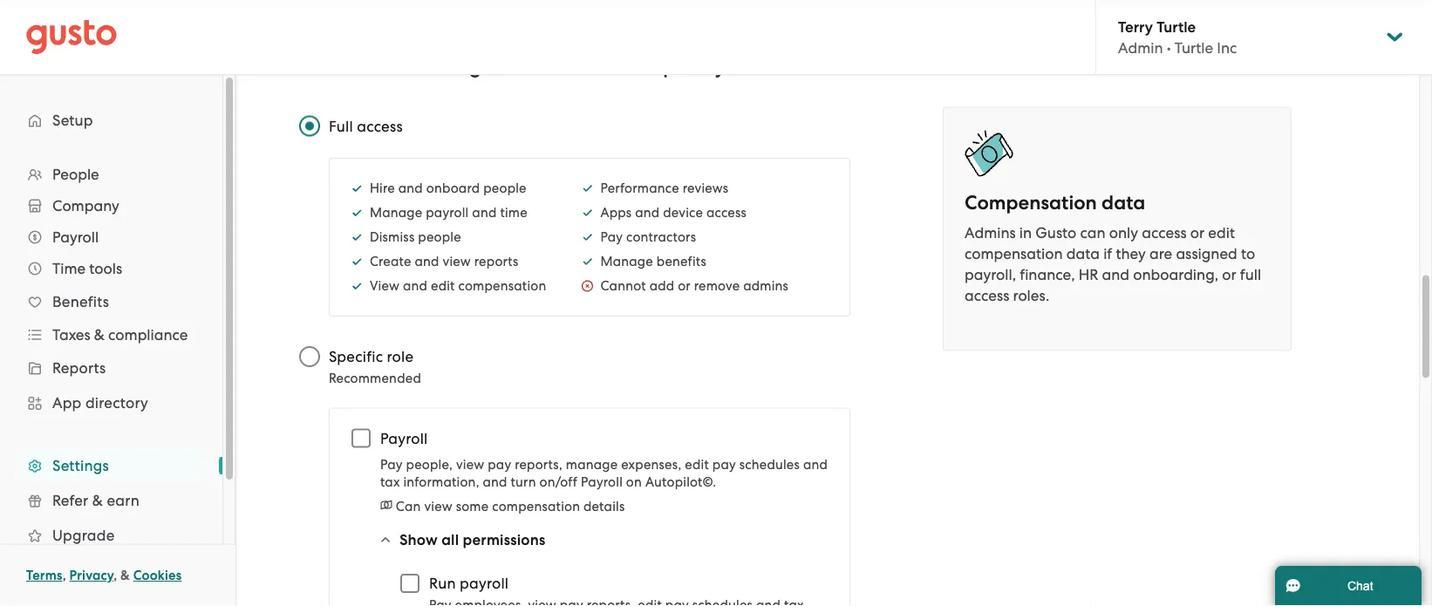 Task type: locate. For each thing, give the bounding box(es) containing it.
on/off
[[540, 475, 578, 490]]

compensation for can view some compensation details
[[492, 500, 580, 515]]

contractors
[[627, 230, 696, 245]]

manage payroll and time
[[370, 206, 528, 221]]

0 vertical spatial pay
[[601, 230, 623, 245]]

0 horizontal spatial edit
[[431, 279, 455, 294]]

admins
[[744, 279, 789, 294]]

compensation
[[965, 245, 1063, 263], [459, 279, 547, 294], [492, 500, 580, 515]]

edit up autopilot©.
[[685, 458, 709, 473]]

1 vertical spatial compensation
[[459, 279, 547, 294]]

data inside the admins in gusto can only access or edit compensation data if they are assigned to payroll, finance, hr and onboarding, or full access roles.
[[1067, 245, 1100, 263]]

on
[[626, 475, 642, 490]]

0 vertical spatial payroll
[[52, 229, 99, 246]]

list containing people
[[0, 159, 223, 588]]

0 horizontal spatial manage
[[370, 206, 423, 221]]

& right taxes
[[94, 326, 105, 344]]

apps and device access
[[601, 206, 747, 221]]

, down upgrade link
[[114, 568, 117, 584]]

business
[[761, 56, 837, 79]]

payroll
[[52, 229, 99, 246], [380, 430, 428, 448], [581, 475, 623, 490]]

pay down "apps"
[[601, 230, 623, 245]]

0 horizontal spatial pay
[[488, 458, 512, 473]]

1 vertical spatial pay
[[380, 458, 403, 473]]

directory
[[85, 394, 148, 412]]

to left help
[[613, 56, 631, 79]]

pay up the tax
[[380, 458, 403, 473]]

view and edit compensation
[[370, 279, 547, 294]]

2 horizontal spatial edit
[[1209, 224, 1236, 242]]

& left earn
[[92, 492, 103, 510]]

settings
[[52, 457, 109, 475]]

time tools button
[[17, 253, 205, 284]]

None checkbox
[[391, 565, 429, 603]]

2 vertical spatial edit
[[685, 458, 709, 473]]

view
[[370, 279, 400, 294]]

and down dismiss people
[[415, 254, 440, 270]]

0 vertical spatial data
[[1102, 192, 1146, 215]]

view
[[443, 254, 471, 270], [456, 458, 485, 473], [424, 500, 453, 515]]

0 horizontal spatial to
[[613, 56, 631, 79]]

cookies button
[[133, 565, 182, 586]]

and left turn
[[483, 475, 508, 490]]

cannot add or remove admins
[[601, 279, 789, 294]]

privacy link
[[69, 568, 114, 584]]

compensation
[[965, 192, 1098, 215]]

hire and onboard people
[[370, 181, 527, 196]]

if
[[1104, 245, 1113, 263]]

0 vertical spatial to
[[613, 56, 631, 79]]

1 vertical spatial people
[[418, 230, 461, 245]]

2 vertical spatial payroll
[[581, 475, 623, 490]]

all
[[442, 531, 459, 549]]

manage up cannot
[[601, 254, 654, 270]]

manage up dismiss
[[370, 206, 423, 221]]

inc
[[1218, 39, 1238, 57]]

access right full
[[357, 118, 403, 135]]

payroll right 'run'
[[460, 576, 509, 593]]

, left 'privacy'
[[63, 568, 66, 584]]

list
[[0, 159, 223, 588], [351, 180, 547, 295], [582, 180, 789, 295]]

gusto navigation element
[[0, 75, 223, 607]]

1 horizontal spatial ,
[[114, 568, 117, 584]]

Payroll checkbox
[[342, 420, 380, 458]]

Specific role radio
[[291, 338, 329, 377]]

chat
[[1348, 579, 1374, 593]]

create
[[370, 254, 412, 270]]

payroll up people,
[[380, 430, 428, 448]]

0 horizontal spatial payroll
[[52, 229, 99, 246]]

pay left schedules
[[713, 458, 736, 473]]

earn
[[107, 492, 140, 510]]

or up the assigned on the right of page
[[1191, 224, 1205, 242]]

edit inside the pay people, view pay reports, manage expenses, edit pay schedules and tax information, and turn on/off payroll on autopilot©.
[[685, 458, 709, 473]]

list containing hire and onboard people
[[351, 180, 547, 295]]

or
[[1191, 224, 1205, 242], [1223, 266, 1237, 284], [678, 279, 691, 294]]

0 horizontal spatial or
[[678, 279, 691, 294]]

hire
[[370, 181, 395, 196]]

people up the time on the left top
[[484, 181, 527, 196]]

1 vertical spatial view
[[456, 458, 485, 473]]

& left cookies button at the bottom left
[[120, 568, 130, 584]]

schedules
[[740, 458, 800, 473]]

and
[[399, 181, 423, 196], [472, 206, 497, 221], [635, 206, 660, 221], [415, 254, 440, 270], [1103, 266, 1130, 284], [403, 279, 428, 294], [804, 458, 828, 473], [483, 475, 508, 490]]

people button
[[17, 159, 205, 190]]

and down if on the top
[[1103, 266, 1130, 284]]

turtle right •
[[1175, 39, 1214, 57]]

benefits
[[657, 254, 707, 270]]

1 horizontal spatial people
[[484, 181, 527, 196]]

hr
[[1079, 266, 1099, 284]]

1 vertical spatial payroll
[[460, 576, 509, 593]]

compensation down in
[[965, 245, 1063, 263]]

0 horizontal spatial list
[[0, 159, 223, 588]]

app
[[52, 394, 82, 412]]

to
[[613, 56, 631, 79], [1242, 245, 1256, 263]]

data up the only
[[1102, 192, 1146, 215]]

app directory link
[[17, 387, 205, 419]]

edit inside list
[[431, 279, 455, 294]]

compensation data
[[965, 192, 1146, 215]]

manage
[[370, 206, 423, 221], [601, 254, 654, 270]]

edit
[[1209, 224, 1236, 242], [431, 279, 455, 294], [685, 458, 709, 473]]

1 vertical spatial payroll
[[380, 430, 428, 448]]

2 horizontal spatial list
[[582, 180, 789, 295]]

2 vertical spatial compensation
[[492, 500, 580, 515]]

0 vertical spatial compensation
[[965, 245, 1063, 263]]

are
[[1150, 245, 1173, 263]]

view up the information,
[[456, 458, 485, 473]]

payroll down hire and onboard people
[[426, 206, 469, 221]]

1 vertical spatial &
[[92, 492, 103, 510]]

0 horizontal spatial pay
[[380, 458, 403, 473]]

1 horizontal spatial list
[[351, 180, 547, 295]]

manage
[[566, 458, 618, 473]]

compensation inside the admins in gusto can only access or edit compensation data if they are assigned to payroll, finance, hr and onboarding, or full access roles.
[[965, 245, 1063, 263]]

data
[[1102, 192, 1146, 215], [1067, 245, 1100, 263]]

data up hr at the right of the page
[[1067, 245, 1100, 263]]

people up create and view reports
[[418, 230, 461, 245]]

admins in gusto can only access or edit compensation data if they are assigned to payroll, finance, hr and onboarding, or full access roles.
[[965, 224, 1262, 305]]

1 horizontal spatial pay
[[601, 230, 623, 245]]

0 horizontal spatial data
[[1067, 245, 1100, 263]]

performance
[[601, 181, 680, 196]]

manage for manage benefits
[[601, 254, 654, 270]]

edit up the assigned on the right of page
[[1209, 224, 1236, 242]]

app directory
[[52, 394, 148, 412]]

1 horizontal spatial manage
[[601, 254, 654, 270]]

1 vertical spatial to
[[1242, 245, 1256, 263]]

payroll down manage at the bottom of page
[[581, 475, 623, 490]]

in
[[1020, 224, 1033, 242]]

1 horizontal spatial to
[[1242, 245, 1256, 263]]

Full access radio
[[291, 107, 329, 146]]

edit inside the admins in gusto can only access or edit compensation data if they are assigned to payroll, finance, hr and onboarding, or full access roles.
[[1209, 224, 1236, 242]]

0 vertical spatial &
[[94, 326, 105, 344]]

setup
[[52, 112, 93, 129]]

0 vertical spatial manage
[[370, 206, 423, 221]]

pay up turn
[[488, 458, 512, 473]]

0 horizontal spatial people
[[418, 230, 461, 245]]

compensation down reports
[[459, 279, 547, 294]]

and right 'view'
[[403, 279, 428, 294]]

reports,
[[515, 458, 563, 473]]

reports
[[52, 360, 106, 377]]

to inside the admins in gusto can only access or edit compensation data if they are assigned to payroll, finance, hr and onboarding, or full access roles.
[[1242, 245, 1256, 263]]

or left full
[[1223, 266, 1237, 284]]

reviews
[[683, 181, 729, 196]]

add
[[650, 279, 675, 294]]

create and view reports
[[370, 254, 519, 270]]

to up full
[[1242, 245, 1256, 263]]

0 vertical spatial edit
[[1209, 224, 1236, 242]]

0 vertical spatial payroll
[[426, 206, 469, 221]]

view down the information,
[[424, 500, 453, 515]]

1 horizontal spatial edit
[[685, 458, 709, 473]]

finance,
[[1020, 266, 1076, 284]]

run payroll
[[429, 576, 509, 593]]

payroll,
[[965, 266, 1017, 284]]

view inside the pay people, view pay reports, manage expenses, edit pay schedules and tax information, and turn on/off payroll on autopilot©.
[[456, 458, 485, 473]]

0 vertical spatial view
[[443, 254, 471, 270]]

tools
[[89, 260, 122, 278]]

& for compliance
[[94, 326, 105, 344]]

0 horizontal spatial ,
[[63, 568, 66, 584]]

access
[[357, 118, 403, 135], [707, 206, 747, 221], [1143, 224, 1187, 242], [965, 287, 1010, 305]]

1 vertical spatial turtle
[[1175, 39, 1214, 57]]

edit for pay people, view pay reports, manage expenses, edit pay schedules and tax information, and turn on/off payroll on autopilot©.
[[685, 458, 709, 473]]

1 vertical spatial manage
[[601, 254, 654, 270]]

1 vertical spatial edit
[[431, 279, 455, 294]]

edit down create and view reports
[[431, 279, 455, 294]]

view up view and edit compensation
[[443, 254, 471, 270]]

payroll inside dropdown button
[[52, 229, 99, 246]]

pay inside the pay people, view pay reports, manage expenses, edit pay schedules and tax information, and turn on/off payroll on autopilot©.
[[380, 458, 403, 473]]

people
[[484, 181, 527, 196], [418, 230, 461, 245]]

benefits link
[[17, 286, 205, 318]]

& inside dropdown button
[[94, 326, 105, 344]]

payroll up time
[[52, 229, 99, 246]]

access down payroll,
[[965, 287, 1010, 305]]

or right the add
[[678, 279, 691, 294]]

1 vertical spatial data
[[1067, 245, 1100, 263]]

access up are
[[1143, 224, 1187, 242]]

turtle up •
[[1157, 18, 1197, 36]]

1 horizontal spatial or
[[1191, 224, 1205, 242]]

and up pay contractors
[[635, 206, 660, 221]]

company button
[[17, 190, 205, 222]]

1 horizontal spatial pay
[[713, 458, 736, 473]]

2 horizontal spatial payroll
[[581, 475, 623, 490]]

setup link
[[17, 105, 205, 136]]

settings link
[[17, 450, 205, 482]]

pay
[[488, 458, 512, 473], [713, 458, 736, 473]]

compensation down turn
[[492, 500, 580, 515]]

1 horizontal spatial payroll
[[380, 430, 428, 448]]



Task type: vqa. For each thing, say whether or not it's contained in the screenshot.
Filing
no



Task type: describe. For each thing, give the bounding box(es) containing it.
they
[[1117, 245, 1147, 263]]

device
[[663, 206, 703, 221]]

full access
[[329, 118, 403, 135]]

which roles will luigi bowers need to help run your business ?
[[299, 56, 847, 79]]

admin
[[1119, 39, 1164, 57]]

refer
[[52, 492, 88, 510]]

terms , privacy , & cookies
[[26, 568, 182, 584]]

recommended
[[329, 371, 421, 386]]

can
[[396, 500, 421, 515]]

turn
[[511, 475, 536, 490]]

full
[[329, 118, 353, 135]]

privacy
[[69, 568, 114, 584]]

1 pay from the left
[[488, 458, 512, 473]]

payroll for manage
[[426, 206, 469, 221]]

view for and
[[443, 254, 471, 270]]

pay contractors
[[601, 230, 696, 245]]

dismiss
[[370, 230, 415, 245]]

home image
[[26, 20, 117, 55]]

payroll for run
[[460, 576, 509, 593]]

refer & earn link
[[17, 485, 205, 517]]

luigi
[[444, 56, 487, 79]]

run
[[680, 56, 711, 79]]

terms link
[[26, 568, 63, 584]]

help
[[636, 56, 676, 79]]

chat button
[[1276, 566, 1422, 607]]

compensation for view and edit compensation
[[459, 279, 547, 294]]

run
[[429, 576, 456, 593]]

access down 'reviews'
[[707, 206, 747, 221]]

2 vertical spatial &
[[120, 568, 130, 584]]

cannot
[[601, 279, 646, 294]]

can
[[1081, 224, 1106, 242]]

terry turtle admin • turtle inc
[[1119, 18, 1238, 57]]

and inside the admins in gusto can only access or edit compensation data if they are assigned to payroll, finance, hr and onboarding, or full access roles.
[[1103, 266, 1130, 284]]

refer & earn
[[52, 492, 140, 510]]

information,
[[404, 475, 480, 490]]

people,
[[406, 458, 453, 473]]

tax
[[380, 475, 400, 490]]

will
[[409, 56, 439, 79]]

?
[[837, 56, 847, 79]]

2 , from the left
[[114, 568, 117, 584]]

need
[[562, 56, 608, 79]]

dismiss people
[[370, 230, 461, 245]]

your
[[715, 56, 756, 79]]

pay for pay people, view pay reports, manage expenses, edit pay schedules and tax information, and turn on/off payroll on autopilot©.
[[380, 458, 403, 473]]

upgrade link
[[17, 520, 205, 552]]

and left the time on the left top
[[472, 206, 497, 221]]

only
[[1110, 224, 1139, 242]]

time
[[52, 260, 86, 278]]

payroll button
[[17, 222, 205, 253]]

terry
[[1119, 18, 1154, 36]]

can view some compensation details
[[396, 500, 625, 515]]

roles.
[[1014, 287, 1050, 305]]

specific
[[329, 349, 383, 366]]

compliance
[[108, 326, 188, 344]]

payroll inside the pay people, view pay reports, manage expenses, edit pay schedules and tax information, and turn on/off payroll on autopilot©.
[[581, 475, 623, 490]]

2 vertical spatial view
[[424, 500, 453, 515]]

taxes & compliance button
[[17, 319, 205, 351]]

2 pay from the left
[[713, 458, 736, 473]]

1 horizontal spatial data
[[1102, 192, 1146, 215]]

and right schedules
[[804, 458, 828, 473]]

role
[[387, 349, 414, 366]]

0 vertical spatial turtle
[[1157, 18, 1197, 36]]

1 , from the left
[[63, 568, 66, 584]]

edit for admins in gusto can only access or edit compensation data if they are assigned to payroll, finance, hr and onboarding, or full access roles.
[[1209, 224, 1236, 242]]

list containing performance reviews
[[582, 180, 789, 295]]

admins
[[965, 224, 1016, 242]]

manage benefits
[[601, 254, 707, 270]]

which
[[299, 56, 356, 79]]

assigned
[[1177, 245, 1238, 263]]

view for people,
[[456, 458, 485, 473]]

& for earn
[[92, 492, 103, 510]]

upgrade
[[52, 527, 115, 545]]

company
[[52, 197, 119, 215]]

terms
[[26, 568, 63, 584]]

specific role
[[329, 349, 414, 366]]

permissions
[[463, 531, 546, 549]]

pay people, view pay reports, manage expenses, edit pay schedules and tax information, and turn on/off payroll on autopilot©.
[[380, 458, 828, 490]]

taxes
[[52, 326, 90, 344]]

time tools
[[52, 260, 122, 278]]

onboard
[[427, 181, 480, 196]]

bowers
[[491, 56, 557, 79]]

taxes & compliance
[[52, 326, 188, 344]]

2 horizontal spatial or
[[1223, 266, 1237, 284]]

manage for manage payroll and time
[[370, 206, 423, 221]]

time
[[500, 206, 528, 221]]

roles
[[361, 56, 404, 79]]

reports link
[[17, 353, 205, 384]]

apps
[[601, 206, 632, 221]]

pay for pay contractors
[[601, 230, 623, 245]]

expenses,
[[622, 458, 682, 473]]

full
[[1241, 266, 1262, 284]]

reports
[[475, 254, 519, 270]]

and right hire
[[399, 181, 423, 196]]

show
[[400, 531, 438, 549]]

0 vertical spatial people
[[484, 181, 527, 196]]

people
[[52, 166, 99, 183]]



